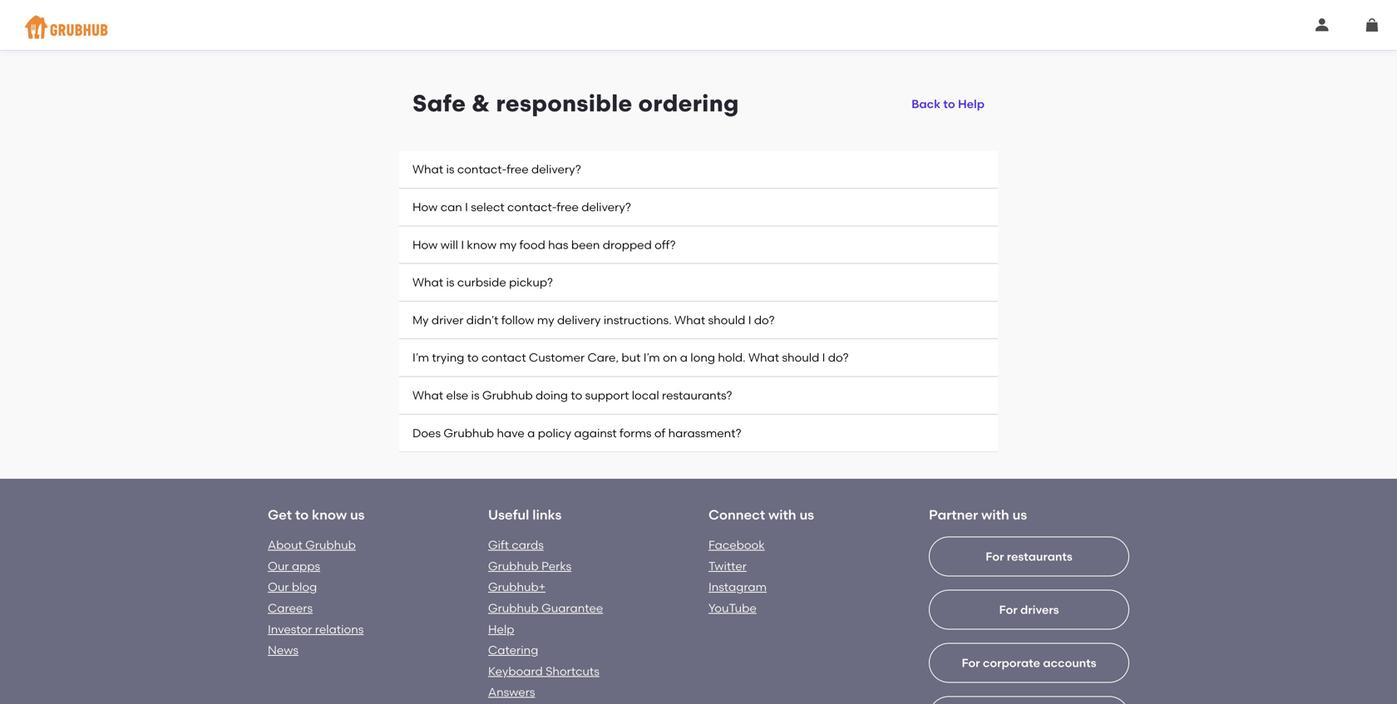 Task type: vqa. For each thing, say whether or not it's contained in the screenshot.
Grubhub Perks link
yes



Task type: locate. For each thing, give the bounding box(es) containing it.
free
[[507, 162, 529, 177], [557, 200, 579, 214]]

for left "corporate"
[[962, 656, 980, 671]]

how for how can i select contact-free delivery?
[[413, 200, 438, 214]]

youtube
[[709, 602, 757, 616]]

twitter link
[[709, 559, 747, 574]]

know right the will
[[467, 238, 497, 252]]

to
[[944, 97, 956, 111], [467, 351, 479, 365], [571, 389, 583, 403], [295, 507, 309, 523]]

how
[[413, 200, 438, 214], [413, 238, 438, 252]]

contact- up food
[[508, 200, 557, 214]]

delivery? up the been
[[582, 200, 631, 214]]

what up can
[[413, 162, 444, 177]]

food
[[520, 238, 546, 252]]

know up about grubhub 'link'
[[312, 507, 347, 523]]

my for know
[[500, 238, 517, 252]]

for restaurants
[[986, 550, 1073, 564]]

contact- up select
[[457, 162, 507, 177]]

free up the how can i select contact-free delivery? on the top of the page
[[507, 162, 529, 177]]

0 vertical spatial is
[[446, 162, 455, 177]]

a right on
[[680, 351, 688, 365]]

to right "doing"
[[571, 389, 583, 403]]

1 vertical spatial do?
[[828, 351, 849, 365]]

know inside how will i know my food has been dropped off? link
[[467, 238, 497, 252]]

delivery?
[[532, 162, 581, 177], [582, 200, 631, 214]]

0 horizontal spatial free
[[507, 162, 529, 177]]

0 vertical spatial should
[[708, 313, 746, 327]]

1 horizontal spatial free
[[557, 200, 579, 214]]

0 horizontal spatial my
[[500, 238, 517, 252]]

should up hold.
[[708, 313, 746, 327]]

with right connect
[[769, 507, 797, 523]]

our apps link
[[268, 559, 320, 574]]

1 vertical spatial free
[[557, 200, 579, 214]]

gift cards link
[[488, 538, 544, 553]]

0 vertical spatial delivery?
[[532, 162, 581, 177]]

what
[[413, 162, 444, 177], [413, 275, 444, 290], [675, 313, 706, 327], [749, 351, 780, 365], [413, 389, 444, 403]]

is up can
[[446, 162, 455, 177]]

us right connect
[[800, 507, 815, 523]]

shortcuts
[[546, 665, 600, 679]]

facebook link
[[709, 538, 765, 553]]

with right partner
[[982, 507, 1010, 523]]

2 us from the left
[[800, 507, 815, 523]]

what down the what is curbside pickup? link
[[675, 313, 706, 327]]

what left 'else'
[[413, 389, 444, 403]]

instructions.
[[604, 313, 672, 327]]

facebook twitter instagram youtube
[[709, 538, 767, 616]]

3 us from the left
[[1013, 507, 1028, 523]]

our up careers link
[[268, 580, 289, 595]]

1 horizontal spatial a
[[680, 351, 688, 365]]

corporate
[[983, 656, 1041, 671]]

accounts
[[1043, 656, 1097, 671]]

1 vertical spatial help
[[488, 623, 515, 637]]

0 vertical spatial for
[[986, 550, 1004, 564]]

partner with us
[[929, 507, 1028, 523]]

0 horizontal spatial help
[[488, 623, 515, 637]]

1 vertical spatial our
[[268, 580, 289, 595]]

my driver didn't follow my delivery instructions. what should i do? link
[[399, 302, 998, 340]]

gift cards grubhub perks grubhub+ grubhub guarantee help catering keyboard shortcuts answers
[[488, 538, 603, 700]]

1 horizontal spatial contact-
[[508, 200, 557, 214]]

1 vertical spatial is
[[446, 275, 455, 290]]

what up my
[[413, 275, 444, 290]]

help link
[[488, 623, 515, 637]]

small image
[[1366, 18, 1379, 32]]

2 how from the top
[[413, 238, 438, 252]]

connect
[[709, 507, 766, 523]]

2 vertical spatial is
[[471, 389, 480, 403]]

connect with us
[[709, 507, 815, 523]]

1 horizontal spatial know
[[467, 238, 497, 252]]

1 how from the top
[[413, 200, 438, 214]]

help up catering link
[[488, 623, 515, 637]]

0 vertical spatial do?
[[754, 313, 775, 327]]

2 horizontal spatial us
[[1013, 507, 1028, 523]]

1 vertical spatial my
[[537, 313, 555, 327]]

policy
[[538, 426, 572, 440]]

0 vertical spatial my
[[500, 238, 517, 252]]

should right hold.
[[782, 351, 820, 365]]

1 vertical spatial contact-
[[508, 200, 557, 214]]

1 vertical spatial how
[[413, 238, 438, 252]]

2 vertical spatial for
[[962, 656, 980, 671]]

useful links
[[488, 507, 562, 523]]

help right back
[[958, 97, 985, 111]]

with for connect
[[769, 507, 797, 523]]

delivery
[[557, 313, 601, 327]]

grubhub up the have
[[482, 389, 533, 403]]

for
[[986, 550, 1004, 564], [1000, 603, 1018, 617], [962, 656, 980, 671]]

partner
[[929, 507, 979, 523]]

1 horizontal spatial us
[[800, 507, 815, 523]]

relations
[[315, 623, 364, 637]]

0 horizontal spatial should
[[708, 313, 746, 327]]

2 with from the left
[[982, 507, 1010, 523]]

for for for drivers
[[1000, 603, 1018, 617]]

us up 'for restaurants'
[[1013, 507, 1028, 523]]

grubhub up apps
[[305, 538, 356, 553]]

what for what is curbside pickup?
[[413, 275, 444, 290]]

my driver didn't follow my delivery instructions. what should i do?
[[413, 313, 775, 327]]

how left the will
[[413, 238, 438, 252]]

a
[[680, 351, 688, 365], [528, 426, 535, 440]]

careers
[[268, 602, 313, 616]]

off?
[[655, 238, 676, 252]]

0 horizontal spatial do?
[[754, 313, 775, 327]]

1 horizontal spatial my
[[537, 313, 555, 327]]

us up about grubhub 'link'
[[350, 507, 365, 523]]

youtube link
[[709, 602, 757, 616]]

1 i'm from the left
[[413, 351, 429, 365]]

1 vertical spatial should
[[782, 351, 820, 365]]

1 horizontal spatial delivery?
[[582, 200, 631, 214]]

free up 'has' on the top left of page
[[557, 200, 579, 214]]

i
[[465, 200, 468, 214], [461, 238, 464, 252], [749, 313, 752, 327], [822, 351, 826, 365]]

keyboard
[[488, 665, 543, 679]]

what for what else is grubhub doing to support local restaurants?
[[413, 389, 444, 403]]

grubhub logo image
[[25, 10, 108, 44]]

for left drivers
[[1000, 603, 1018, 617]]

drivers
[[1021, 603, 1059, 617]]

but
[[622, 351, 641, 365]]

delivery? up the how can i select contact-free delivery? on the top of the page
[[532, 162, 581, 177]]

is
[[446, 162, 455, 177], [446, 275, 455, 290], [471, 389, 480, 403]]

contact- inside how can i select contact-free delivery? link
[[508, 200, 557, 214]]

0 horizontal spatial a
[[528, 426, 535, 440]]

how will i know my food has been dropped off? link
[[399, 227, 998, 264]]

0 vertical spatial how
[[413, 200, 438, 214]]

is left curbside on the top left of page
[[446, 275, 455, 290]]

1 vertical spatial for
[[1000, 603, 1018, 617]]

help
[[958, 97, 985, 111], [488, 623, 515, 637]]

grubhub down the grubhub+
[[488, 602, 539, 616]]

my for follow
[[537, 313, 555, 327]]

0 horizontal spatial i'm
[[413, 351, 429, 365]]

grubhub inside about grubhub our apps our                                     blog careers investor                                     relations news
[[305, 538, 356, 553]]

0 vertical spatial free
[[507, 162, 529, 177]]

forms
[[620, 426, 652, 440]]

grubhub down gift cards link
[[488, 559, 539, 574]]

restaurants
[[1007, 550, 1073, 564]]

my
[[500, 238, 517, 252], [537, 313, 555, 327]]

for corporate accounts link
[[929, 644, 1130, 705]]

harassment?
[[669, 426, 742, 440]]

have
[[497, 426, 525, 440]]

care,
[[588, 351, 619, 365]]

how for how will i know my food has been dropped off?
[[413, 238, 438, 252]]

safe & responsible ordering
[[413, 89, 739, 117]]

1 horizontal spatial help
[[958, 97, 985, 111]]

i'm left on
[[644, 351, 660, 365]]

my right follow
[[537, 313, 555, 327]]

against
[[574, 426, 617, 440]]

our down about
[[268, 559, 289, 574]]

0 vertical spatial contact-
[[457, 162, 507, 177]]

i'm left trying
[[413, 351, 429, 365]]

catering
[[488, 644, 539, 658]]

0 vertical spatial know
[[467, 238, 497, 252]]

my left food
[[500, 238, 517, 252]]

grubhub+ link
[[488, 580, 546, 595]]

facebook
[[709, 538, 765, 553]]

1 with from the left
[[769, 507, 797, 523]]

do?
[[754, 313, 775, 327], [828, 351, 849, 365]]

on
[[663, 351, 677, 365]]

for for for corporate accounts
[[962, 656, 980, 671]]

0 horizontal spatial contact-
[[457, 162, 507, 177]]

0 vertical spatial our
[[268, 559, 289, 574]]

does
[[413, 426, 441, 440]]

1 horizontal spatial with
[[982, 507, 1010, 523]]

for drivers
[[1000, 603, 1059, 617]]

a right the have
[[528, 426, 535, 440]]

with
[[769, 507, 797, 523], [982, 507, 1010, 523]]

what is contact-free delivery? link
[[399, 151, 998, 189]]

grubhub+
[[488, 580, 546, 595]]

trying
[[432, 351, 464, 365]]

for left "restaurants"
[[986, 550, 1004, 564]]

0 horizontal spatial know
[[312, 507, 347, 523]]

with for partner
[[982, 507, 1010, 523]]

0 horizontal spatial with
[[769, 507, 797, 523]]

1 horizontal spatial i'm
[[644, 351, 660, 365]]

us for partner with us
[[1013, 507, 1028, 523]]

1 horizontal spatial do?
[[828, 351, 849, 365]]

what right hold.
[[749, 351, 780, 365]]

for drivers link
[[929, 590, 1130, 705]]

0 vertical spatial a
[[680, 351, 688, 365]]

is right 'else'
[[471, 389, 480, 403]]

how left can
[[413, 200, 438, 214]]

0 horizontal spatial us
[[350, 507, 365, 523]]



Task type: describe. For each thing, give the bounding box(es) containing it.
0 vertical spatial help
[[958, 97, 985, 111]]

long
[[691, 351, 715, 365]]

1 us from the left
[[350, 507, 365, 523]]

responsible
[[496, 89, 633, 117]]

1 horizontal spatial should
[[782, 351, 820, 365]]

safe
[[413, 89, 466, 117]]

free inside how can i select contact-free delivery? link
[[557, 200, 579, 214]]

answers link
[[488, 686, 535, 700]]

my
[[413, 313, 429, 327]]

instagram link
[[709, 580, 767, 595]]

grubhub perks link
[[488, 559, 572, 574]]

pickup?
[[509, 275, 553, 290]]

else
[[446, 389, 469, 403]]

us for connect with us
[[800, 507, 815, 523]]

local
[[632, 389, 659, 403]]

help inside gift cards grubhub perks grubhub+ grubhub guarantee help catering keyboard shortcuts answers
[[488, 623, 515, 637]]

dropped
[[603, 238, 652, 252]]

careers link
[[268, 602, 313, 616]]

1 vertical spatial a
[[528, 426, 535, 440]]

for corporate accounts
[[962, 656, 1097, 671]]

instagram
[[709, 580, 767, 595]]

ordering
[[639, 89, 739, 117]]

grubhub guarantee link
[[488, 602, 603, 616]]

news link
[[268, 644, 299, 658]]

what is curbside pickup? link
[[399, 264, 998, 302]]

to right back
[[944, 97, 956, 111]]

contact
[[482, 351, 526, 365]]

will
[[441, 238, 458, 252]]

about
[[268, 538, 303, 553]]

how can i select contact-free delivery?
[[413, 200, 631, 214]]

1 our from the top
[[268, 559, 289, 574]]

back to help link
[[912, 89, 985, 119]]

been
[[571, 238, 600, 252]]

support
[[585, 389, 629, 403]]

news
[[268, 644, 299, 658]]

hold.
[[718, 351, 746, 365]]

curbside
[[457, 275, 506, 290]]

apps
[[292, 559, 320, 574]]

2 our from the top
[[268, 580, 289, 595]]

has
[[548, 238, 569, 252]]

investor                                     relations link
[[268, 623, 364, 637]]

get
[[268, 507, 292, 523]]

is for curbside
[[446, 275, 455, 290]]

restaurants?
[[662, 389, 732, 403]]

get to know us
[[268, 507, 365, 523]]

gift
[[488, 538, 509, 553]]

useful
[[488, 507, 529, 523]]

what else is grubhub doing to support local restaurants?
[[413, 389, 732, 403]]

customer
[[529, 351, 585, 365]]

follow
[[502, 313, 535, 327]]

small image
[[1316, 18, 1329, 32]]

i'm trying to contact customer care, but i'm on a long hold. what should i do?
[[413, 351, 849, 365]]

&
[[472, 89, 490, 117]]

investor
[[268, 623, 312, 637]]

cards
[[512, 538, 544, 553]]

what for what is contact-free delivery?
[[413, 162, 444, 177]]

perks
[[542, 559, 572, 574]]

what is contact-free delivery?
[[413, 162, 581, 177]]

doing
[[536, 389, 568, 403]]

contact- inside "what is contact-free delivery?" link
[[457, 162, 507, 177]]

grubhub down 'else'
[[444, 426, 494, 440]]

keyboard shortcuts link
[[488, 665, 600, 679]]

to right get on the left bottom of the page
[[295, 507, 309, 523]]

back to help
[[912, 97, 985, 111]]

2 i'm from the left
[[644, 351, 660, 365]]

select
[[471, 200, 505, 214]]

is for contact-
[[446, 162, 455, 177]]

does grubhub have a policy against forms of harassment? link
[[399, 415, 998, 453]]

links
[[533, 507, 562, 523]]

back
[[912, 97, 941, 111]]

what else is grubhub doing to support local restaurants? link
[[399, 377, 998, 415]]

our                                     blog link
[[268, 580, 317, 595]]

do? inside my driver didn't follow my delivery instructions. what should i do? link
[[754, 313, 775, 327]]

didn't
[[467, 313, 499, 327]]

does grubhub have a policy against forms of harassment?
[[413, 426, 742, 440]]

blog
[[292, 580, 317, 595]]

catering link
[[488, 644, 539, 658]]

for for for restaurants
[[986, 550, 1004, 564]]

0 horizontal spatial delivery?
[[532, 162, 581, 177]]

do? inside 'i'm trying to contact customer care, but i'm on a long hold. what should i do?' link
[[828, 351, 849, 365]]

driver
[[432, 313, 464, 327]]

how can i select contact-free delivery? link
[[399, 189, 998, 227]]

free inside "what is contact-free delivery?" link
[[507, 162, 529, 177]]

what is curbside pickup?
[[413, 275, 553, 290]]

1 vertical spatial know
[[312, 507, 347, 523]]

1 vertical spatial delivery?
[[582, 200, 631, 214]]

about grubhub link
[[268, 538, 356, 553]]

to right trying
[[467, 351, 479, 365]]

twitter
[[709, 559, 747, 574]]

how will i know my food has been dropped off?
[[413, 238, 676, 252]]

guarantee
[[542, 602, 603, 616]]



